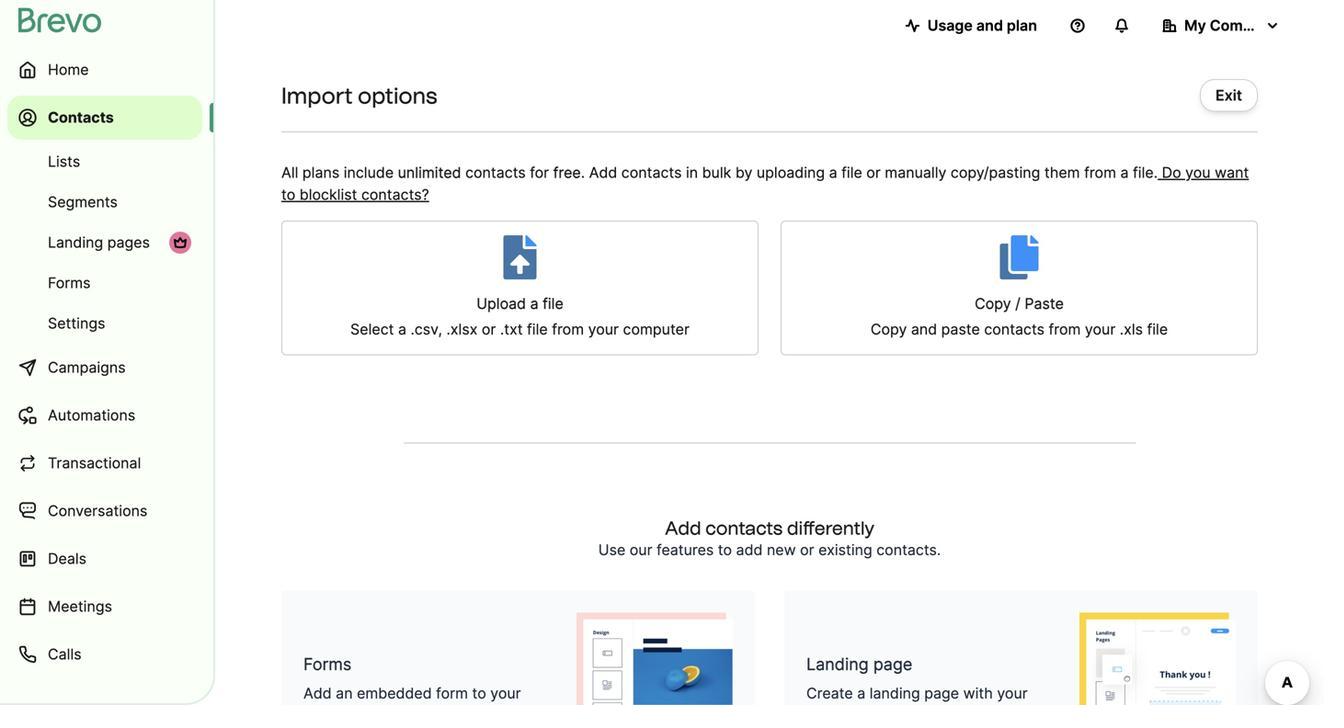 Task type: vqa. For each thing, say whether or not it's contained in the screenshot.
want
yes



Task type: locate. For each thing, give the bounding box(es) containing it.
0 vertical spatial or
[[867, 164, 881, 182]]

uploading
[[757, 164, 825, 182]]

deals link
[[7, 537, 202, 581]]

unlimited
[[398, 164, 461, 182]]

forms
[[48, 274, 91, 292], [303, 654, 352, 675]]

page
[[873, 654, 913, 675], [924, 685, 959, 703]]

landing page
[[806, 654, 913, 675]]

1 horizontal spatial from
[[1049, 320, 1081, 338]]

all
[[281, 164, 298, 182]]

lists link
[[7, 143, 202, 180]]

/
[[1015, 295, 1021, 313]]

1 horizontal spatial landing
[[806, 654, 869, 675]]

calls
[[48, 646, 81, 663]]

from right .txt at the top of page
[[552, 320, 584, 338]]

1 horizontal spatial page
[[924, 685, 959, 703]]

a left file.
[[1121, 164, 1129, 182]]

1 horizontal spatial add
[[589, 164, 617, 182]]

0 horizontal spatial forms
[[48, 274, 91, 292]]

or right new
[[800, 541, 814, 559]]

and left plan
[[976, 17, 1003, 34]]

select
[[350, 320, 394, 338]]

1 vertical spatial or
[[482, 320, 496, 338]]

create a landing page with your
[[806, 685, 1028, 705]]

you
[[1185, 164, 1211, 182]]

your left .xls
[[1085, 320, 1116, 338]]

transactional link
[[7, 441, 202, 486]]

0 horizontal spatial and
[[911, 320, 937, 338]]

my company
[[1184, 17, 1278, 34]]

add contacts differently use our features to add new or existing contacts.
[[598, 517, 941, 559]]

and
[[976, 17, 1003, 34], [911, 320, 937, 338]]

file.
[[1133, 164, 1158, 182]]

1 horizontal spatial to
[[472, 685, 486, 703]]

a left .csv,
[[398, 320, 406, 338]]

landing down segments
[[48, 234, 103, 252]]

landing for landing pages
[[48, 234, 103, 252]]

contacts inside add contacts differently use our features to add new or existing contacts.
[[705, 517, 783, 539]]

file right .txt at the top of page
[[527, 320, 548, 338]]

0 vertical spatial and
[[976, 17, 1003, 34]]

to left add
[[718, 541, 732, 559]]

contacts down /
[[984, 320, 1045, 338]]

0 horizontal spatial landing
[[48, 234, 103, 252]]

file
[[842, 164, 862, 182], [543, 295, 564, 313], [527, 320, 548, 338], [1147, 320, 1168, 338]]

1 vertical spatial page
[[924, 685, 959, 703]]

.xls
[[1120, 320, 1143, 338]]

1 vertical spatial add
[[665, 517, 701, 539]]

meetings link
[[7, 585, 202, 629]]

plan
[[1007, 17, 1037, 34]]

and inside copy / paste copy and paste contacts from your .xls file
[[911, 320, 937, 338]]

landing
[[48, 234, 103, 252], [806, 654, 869, 675]]

from right them at top
[[1084, 164, 1116, 182]]

segments link
[[7, 184, 202, 221]]

paste
[[941, 320, 980, 338]]

copy left paste
[[871, 320, 907, 338]]

add right .
[[589, 164, 617, 182]]

from inside upload a file select a .csv, .xlsx or .txt file from your computer
[[552, 320, 584, 338]]

our
[[630, 541, 653, 559]]

0 horizontal spatial to
[[281, 186, 295, 204]]

from inside copy / paste copy and paste contacts from your .xls file
[[1049, 320, 1081, 338]]

1 horizontal spatial forms
[[303, 654, 352, 675]]

exit
[[1216, 86, 1242, 104]]

or left manually
[[867, 164, 881, 182]]

2 vertical spatial or
[[800, 541, 814, 559]]

page inside create a landing page with your
[[924, 685, 959, 703]]

0 horizontal spatial copy
[[871, 320, 907, 338]]

add up features
[[665, 517, 701, 539]]

my company button
[[1148, 7, 1295, 44]]

a down landing page
[[857, 685, 866, 703]]

bulk
[[702, 164, 731, 182]]

1 horizontal spatial or
[[800, 541, 814, 559]]

home link
[[7, 48, 202, 92]]

to down all
[[281, 186, 295, 204]]

to right form
[[472, 685, 486, 703]]

1 vertical spatial landing
[[806, 654, 869, 675]]

to
[[281, 186, 295, 204], [718, 541, 732, 559], [472, 685, 486, 703]]

0 horizontal spatial add
[[303, 685, 332, 703]]

1 vertical spatial to
[[718, 541, 732, 559]]

your
[[588, 320, 619, 338], [1085, 320, 1116, 338], [490, 685, 521, 703], [997, 685, 1028, 703]]

page up landing
[[873, 654, 913, 675]]

do you want to blocklist contacts?
[[281, 164, 1249, 204]]

usage and plan
[[928, 17, 1037, 34]]

a right upload
[[530, 295, 539, 313]]

add inside add an embedded form to your
[[303, 685, 332, 703]]

1 vertical spatial and
[[911, 320, 937, 338]]

0 horizontal spatial page
[[873, 654, 913, 675]]

copy/pasting
[[951, 164, 1040, 182]]

want
[[1215, 164, 1249, 182]]

page left with
[[924, 685, 959, 703]]

0 horizontal spatial from
[[552, 320, 584, 338]]

0 vertical spatial landing
[[48, 234, 103, 252]]

calls link
[[7, 633, 202, 677]]

landing up create
[[806, 654, 869, 675]]

segments
[[48, 193, 118, 211]]

or left .txt at the top of page
[[482, 320, 496, 338]]

automations
[[48, 406, 135, 424]]

my
[[1184, 17, 1206, 34]]

add left an
[[303, 685, 332, 703]]

landing
[[870, 685, 920, 703]]

0 vertical spatial add
[[589, 164, 617, 182]]

contacts
[[465, 164, 526, 182], [621, 164, 682, 182], [984, 320, 1045, 338], [705, 517, 783, 539]]

your left computer
[[588, 320, 619, 338]]

1 horizontal spatial and
[[976, 17, 1003, 34]]

landing pages
[[48, 234, 150, 252]]

.
[[581, 164, 585, 182]]

with
[[963, 685, 993, 703]]

copy
[[975, 295, 1011, 313], [871, 320, 907, 338]]

contacts?
[[361, 186, 429, 204]]

0 vertical spatial copy
[[975, 295, 1011, 313]]

2 horizontal spatial add
[[665, 517, 701, 539]]

landing pages link
[[7, 224, 202, 261]]

pages
[[107, 234, 150, 252]]

and left paste
[[911, 320, 937, 338]]

your right form
[[490, 685, 521, 703]]

include
[[344, 164, 394, 182]]

contacts inside copy / paste copy and paste contacts from your .xls file
[[984, 320, 1045, 338]]

to inside do you want to blocklist contacts?
[[281, 186, 295, 204]]

0 vertical spatial to
[[281, 186, 295, 204]]

2 vertical spatial to
[[472, 685, 486, 703]]

contacts left for
[[465, 164, 526, 182]]

differently
[[787, 517, 875, 539]]

for
[[530, 164, 549, 182]]

file right .xls
[[1147, 320, 1168, 338]]

copy left /
[[975, 295, 1011, 313]]

campaigns link
[[7, 346, 202, 390]]

from down the paste
[[1049, 320, 1081, 338]]

.txt
[[500, 320, 523, 338]]

contacts up add
[[705, 517, 783, 539]]

an
[[336, 685, 353, 703]]

from
[[1084, 164, 1116, 182], [552, 320, 584, 338], [1049, 320, 1081, 338]]

create
[[806, 685, 853, 703]]

transactional
[[48, 454, 141, 472]]

to inside add contacts differently use our features to add new or existing contacts.
[[718, 541, 732, 559]]

0 vertical spatial forms
[[48, 274, 91, 292]]

your right with
[[997, 685, 1028, 703]]

your inside create a landing page with your
[[997, 685, 1028, 703]]

forms up an
[[303, 654, 352, 675]]

2 vertical spatial add
[[303, 685, 332, 703]]

2 horizontal spatial to
[[718, 541, 732, 559]]

or
[[867, 164, 881, 182], [482, 320, 496, 338], [800, 541, 814, 559]]

forms up settings
[[48, 274, 91, 292]]

0 horizontal spatial or
[[482, 320, 496, 338]]

add inside add contacts differently use our features to add new or existing contacts.
[[665, 517, 701, 539]]

0 vertical spatial page
[[873, 654, 913, 675]]

to inside add an embedded form to your
[[472, 685, 486, 703]]



Task type: describe. For each thing, give the bounding box(es) containing it.
your inside copy / paste copy and paste contacts from your .xls file
[[1085, 320, 1116, 338]]

upload
[[477, 295, 526, 313]]

1 vertical spatial copy
[[871, 320, 907, 338]]

campaigns
[[48, 359, 126, 377]]

options
[[358, 82, 437, 109]]

home
[[48, 61, 89, 79]]

your inside upload a file select a .csv, .xlsx or .txt file from your computer
[[588, 320, 619, 338]]

add an embedded form to your
[[303, 685, 521, 705]]

computer
[[623, 320, 690, 338]]

usage
[[928, 17, 973, 34]]

lists
[[48, 153, 80, 171]]

add
[[736, 541, 763, 559]]

add for embedded
[[303, 685, 332, 703]]

import
[[281, 82, 353, 109]]

or inside add contacts differently use our features to add new or existing contacts.
[[800, 541, 814, 559]]

existing
[[819, 541, 872, 559]]

usage and plan button
[[891, 7, 1052, 44]]

file inside copy / paste copy and paste contacts from your .xls file
[[1147, 320, 1168, 338]]

automations link
[[7, 394, 202, 438]]

conversations
[[48, 502, 147, 520]]

manually
[[885, 164, 947, 182]]

in
[[686, 164, 698, 182]]

plans
[[302, 164, 340, 182]]

left___rvooi image
[[173, 235, 188, 250]]

embedded
[[357, 685, 432, 703]]

exit link
[[1200, 79, 1258, 112]]

free
[[553, 164, 581, 182]]

all plans include unlimited contacts for free . add contacts in bulk by uploading a file or manually copy/pasting them from a file.
[[281, 164, 1158, 182]]

company
[[1210, 17, 1278, 34]]

and inside button
[[976, 17, 1003, 34]]

1 horizontal spatial copy
[[975, 295, 1011, 313]]

import options
[[281, 82, 437, 109]]

deals
[[48, 550, 86, 568]]

by
[[736, 164, 753, 182]]

your inside add an embedded form to your
[[490, 685, 521, 703]]

features
[[657, 541, 714, 559]]

file right uploading at the right of the page
[[842, 164, 862, 182]]

2 horizontal spatial or
[[867, 164, 881, 182]]

1 vertical spatial forms
[[303, 654, 352, 675]]

forms link
[[7, 265, 202, 302]]

use
[[598, 541, 626, 559]]

add for differently
[[665, 517, 701, 539]]

contacts
[[48, 109, 114, 126]]

meetings
[[48, 598, 112, 616]]

conversations link
[[7, 489, 202, 533]]

contacts left in at right
[[621, 164, 682, 182]]

settings link
[[7, 305, 202, 342]]

contacts link
[[7, 96, 202, 140]]

file right upload
[[543, 295, 564, 313]]

upload a file select a .csv, .xlsx or .txt file from your computer
[[350, 295, 690, 338]]

blocklist
[[300, 186, 357, 204]]

.csv,
[[411, 320, 442, 338]]

a right uploading at the right of the page
[[829, 164, 837, 182]]

form
[[436, 685, 468, 703]]

new
[[767, 541, 796, 559]]

contacts.
[[877, 541, 941, 559]]

settings
[[48, 315, 105, 332]]

a inside create a landing page with your
[[857, 685, 866, 703]]

landing for landing page
[[806, 654, 869, 675]]

paste
[[1025, 295, 1064, 313]]

.xlsx
[[446, 320, 478, 338]]

2 horizontal spatial from
[[1084, 164, 1116, 182]]

them
[[1045, 164, 1080, 182]]

copy / paste copy and paste contacts from your .xls file
[[871, 295, 1168, 338]]

do
[[1162, 164, 1181, 182]]

or inside upload a file select a .csv, .xlsx or .txt file from your computer
[[482, 320, 496, 338]]



